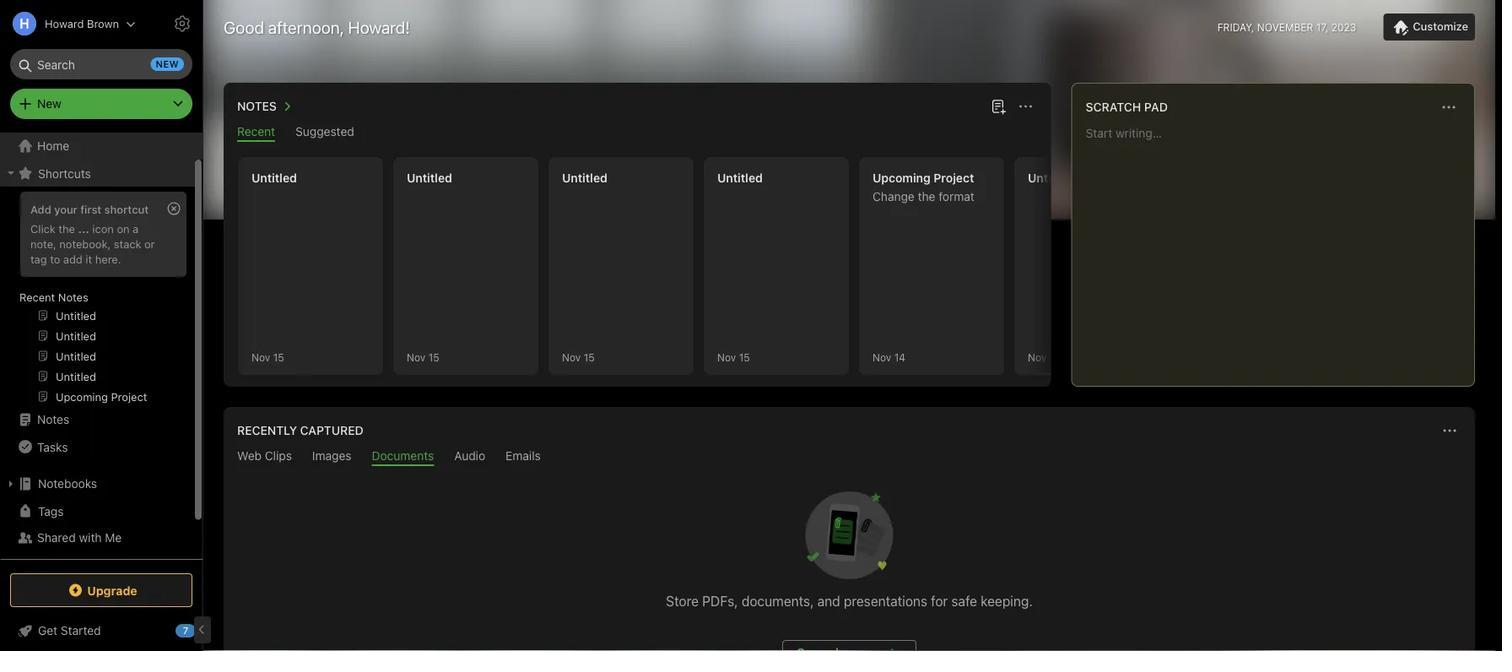 Task type: vqa. For each thing, say whether or not it's contained in the screenshot.
CLIPS
yes



Task type: locate. For each thing, give the bounding box(es) containing it.
0 vertical spatial notes
[[237, 99, 277, 113]]

0 vertical spatial more actions image
[[1440, 97, 1460, 117]]

notes inside group
[[58, 290, 88, 303]]

notes button
[[234, 96, 297, 117]]

nov
[[252, 351, 270, 363], [407, 351, 426, 363], [562, 351, 581, 363], [718, 351, 737, 363], [873, 351, 892, 363], [1028, 351, 1047, 363]]

1 horizontal spatial nov 14
[[1028, 351, 1061, 363]]

howard!
[[348, 17, 410, 37]]

started
[[61, 624, 101, 638]]

tasks
[[37, 440, 68, 454]]

1 vertical spatial notes
[[58, 290, 88, 303]]

recently
[[237, 423, 297, 437]]

1 horizontal spatial 14
[[1050, 351, 1061, 363]]

15
[[273, 351, 284, 363], [429, 351, 440, 363], [584, 351, 595, 363], [739, 351, 750, 363]]

more actions field for recently captured
[[1439, 419, 1462, 442]]

notes
[[237, 99, 277, 113], [58, 290, 88, 303], [37, 412, 69, 426]]

notes up recent 'tab'
[[237, 99, 277, 113]]

documents tab panel
[[224, 466, 1476, 651]]

14
[[895, 351, 906, 363], [1050, 351, 1061, 363]]

store
[[666, 593, 699, 609]]

1 vertical spatial tab list
[[227, 449, 1473, 466]]

recent for recent notes
[[19, 290, 55, 303]]

and
[[818, 593, 841, 609]]

...
[[78, 222, 89, 235]]

notebooks link
[[0, 470, 195, 497]]

upgrade
[[87, 583, 137, 597]]

home link
[[0, 133, 203, 160]]

web
[[237, 449, 262, 463]]

1 vertical spatial the
[[59, 222, 75, 235]]

recently captured
[[237, 423, 364, 437]]

0 horizontal spatial recent
[[19, 290, 55, 303]]

more actions image for recently captured
[[1441, 420, 1461, 441]]

click to collapse image
[[196, 620, 209, 640]]

tab list containing web clips
[[227, 449, 1473, 466]]

nov 15
[[252, 351, 284, 363], [407, 351, 440, 363], [562, 351, 595, 363], [718, 351, 750, 363]]

customize
[[1414, 20, 1469, 33]]

2 tab list from the top
[[227, 449, 1473, 466]]

format
[[939, 190, 975, 203]]

shared with me
[[37, 531, 122, 545]]

upcoming
[[873, 171, 931, 185]]

web clips tab
[[237, 449, 292, 466]]

a
[[133, 222, 139, 235]]

1 vertical spatial more actions image
[[1441, 420, 1461, 441]]

recent
[[237, 125, 275, 138], [19, 290, 55, 303]]

1 horizontal spatial recent
[[237, 125, 275, 138]]

audio
[[455, 449, 486, 463]]

for
[[932, 593, 948, 609]]

web clips
[[237, 449, 292, 463]]

with
[[79, 531, 102, 545]]

0 horizontal spatial 14
[[895, 351, 906, 363]]

stack
[[114, 237, 141, 250]]

notes up tasks
[[37, 412, 69, 426]]

0 vertical spatial tab list
[[227, 125, 1048, 142]]

2 nov 14 from the left
[[1028, 351, 1061, 363]]

project
[[934, 171, 975, 185]]

tab list containing recent
[[227, 125, 1048, 142]]

17,
[[1317, 21, 1329, 33]]

notebooks
[[38, 477, 97, 491]]

on
[[117, 222, 130, 235]]

new search field
[[22, 49, 184, 79]]

tab list for notes
[[227, 125, 1048, 142]]

Account field
[[0, 7, 136, 41]]

customize button
[[1384, 14, 1476, 41]]

the
[[918, 190, 936, 203], [59, 222, 75, 235]]

documents tab
[[372, 449, 434, 466]]

suggested
[[296, 125, 354, 138]]

group
[[0, 187, 195, 413]]

notes inside button
[[237, 99, 277, 113]]

afternoon,
[[268, 17, 344, 37]]

pad
[[1145, 100, 1169, 114]]

1 horizontal spatial the
[[918, 190, 936, 203]]

1 nov 14 from the left
[[873, 351, 906, 363]]

your
[[54, 203, 78, 215]]

Help and Learning task checklist field
[[0, 617, 203, 644]]

recent tab
[[237, 125, 275, 142]]

shortcuts button
[[0, 160, 195, 187]]

7
[[183, 625, 188, 636]]

home
[[37, 139, 69, 153]]

new button
[[10, 89, 193, 119]]

tag
[[30, 252, 47, 265]]

howard
[[45, 17, 84, 30]]

documents,
[[742, 593, 814, 609]]

0 horizontal spatial nov 14
[[873, 351, 906, 363]]

4 nov 15 from the left
[[718, 351, 750, 363]]

emails
[[506, 449, 541, 463]]

0 vertical spatial the
[[918, 190, 936, 203]]

More actions field
[[1015, 95, 1038, 118], [1438, 95, 1462, 119], [1439, 419, 1462, 442]]

1 vertical spatial recent
[[19, 290, 55, 303]]

recent down 'tag'
[[19, 290, 55, 303]]

recent inside group
[[19, 290, 55, 303]]

2023
[[1332, 21, 1357, 33]]

0 vertical spatial recent
[[237, 125, 275, 138]]

tags button
[[0, 497, 195, 524]]

1 tab list from the top
[[227, 125, 1048, 142]]

more actions image
[[1440, 97, 1460, 117], [1441, 420, 1461, 441]]

scratch
[[1086, 100, 1142, 114]]

1 15 from the left
[[273, 351, 284, 363]]

add your first shortcut
[[30, 203, 149, 215]]

0 horizontal spatial the
[[59, 222, 75, 235]]

it
[[86, 252, 92, 265]]

images tab
[[312, 449, 352, 466]]

the left format
[[918, 190, 936, 203]]

new
[[156, 59, 179, 70]]

recent down notes button
[[237, 125, 275, 138]]

tab list
[[227, 125, 1048, 142], [227, 449, 1473, 466]]

shared
[[37, 531, 76, 545]]

presentations
[[844, 593, 928, 609]]

settings image
[[172, 14, 193, 34]]

images
[[312, 449, 352, 463]]

upcoming project change the format
[[873, 171, 975, 203]]

3 15 from the left
[[584, 351, 595, 363]]

5 nov from the left
[[873, 351, 892, 363]]

the inside group
[[59, 222, 75, 235]]

scratch pad button
[[1083, 97, 1169, 117]]

nov 14
[[873, 351, 906, 363], [1028, 351, 1061, 363]]

documents
[[372, 449, 434, 463]]

tree
[[0, 133, 203, 589]]

brown
[[87, 17, 119, 30]]

the left ... at the top left of page
[[59, 222, 75, 235]]

audio tab
[[455, 449, 486, 466]]

notes down the add
[[58, 290, 88, 303]]

1 nov 15 from the left
[[252, 351, 284, 363]]



Task type: describe. For each thing, give the bounding box(es) containing it.
add
[[63, 252, 83, 265]]

icon on a note, notebook, stack or tag to add it here.
[[30, 222, 155, 265]]

3 untitled from the left
[[562, 171, 608, 185]]

Search text field
[[22, 49, 181, 79]]

2 15 from the left
[[429, 351, 440, 363]]

keeping.
[[981, 593, 1033, 609]]

1 untitled from the left
[[252, 171, 297, 185]]

tasks button
[[0, 433, 195, 460]]

Start writing… text field
[[1086, 126, 1474, 372]]

first
[[80, 203, 101, 215]]

group containing add your first shortcut
[[0, 187, 195, 413]]

2 nov 15 from the left
[[407, 351, 440, 363]]

recent tab panel
[[224, 142, 1485, 387]]

good
[[224, 17, 264, 37]]

recent for recent
[[237, 125, 275, 138]]

4 15 from the left
[[739, 351, 750, 363]]

store pdfs, documents, and presentations for safe keeping.
[[666, 593, 1033, 609]]

4 nov from the left
[[718, 351, 737, 363]]

clips
[[265, 449, 292, 463]]

click
[[30, 222, 56, 235]]

scratch pad
[[1086, 100, 1169, 114]]

shortcut
[[104, 203, 149, 215]]

good afternoon, howard!
[[224, 17, 410, 37]]

2 vertical spatial notes
[[37, 412, 69, 426]]

more actions image
[[1016, 96, 1037, 117]]

tags
[[38, 504, 64, 518]]

change
[[873, 190, 915, 203]]

friday, november 17, 2023
[[1218, 21, 1357, 33]]

shared with me link
[[0, 524, 195, 551]]

recent notes
[[19, 290, 88, 303]]

3 nov 15 from the left
[[562, 351, 595, 363]]

more actions field for scratch pad
[[1438, 95, 1462, 119]]

here.
[[95, 252, 121, 265]]

2 nov from the left
[[407, 351, 426, 363]]

howard brown
[[45, 17, 119, 30]]

recently captured button
[[234, 420, 364, 441]]

icon
[[92, 222, 114, 235]]

november
[[1258, 21, 1314, 33]]

emails tab
[[506, 449, 541, 466]]

note,
[[30, 237, 56, 250]]

tree containing home
[[0, 133, 203, 589]]

get
[[38, 624, 57, 638]]

or
[[144, 237, 155, 250]]

notebook,
[[59, 237, 111, 250]]

click the ...
[[30, 222, 89, 235]]

2 untitled from the left
[[407, 171, 452, 185]]

notes link
[[0, 406, 195, 433]]

6 nov from the left
[[1028, 351, 1047, 363]]

1 14 from the left
[[895, 351, 906, 363]]

tab list for recently captured
[[227, 449, 1473, 466]]

get started
[[38, 624, 101, 638]]

safe
[[952, 593, 978, 609]]

the inside upcoming project change the format
[[918, 190, 936, 203]]

to
[[50, 252, 60, 265]]

me
[[105, 531, 122, 545]]

suggested tab
[[296, 125, 354, 142]]

upgrade button
[[10, 573, 193, 607]]

1 nov from the left
[[252, 351, 270, 363]]

friday,
[[1218, 21, 1255, 33]]

pdfs,
[[703, 593, 739, 609]]

expand notebooks image
[[4, 477, 18, 491]]

3 nov from the left
[[562, 351, 581, 363]]

shortcuts
[[38, 166, 91, 180]]

2 14 from the left
[[1050, 351, 1061, 363]]

more actions image for scratch pad
[[1440, 97, 1460, 117]]

5 untitled from the left
[[1028, 171, 1074, 185]]

4 untitled from the left
[[718, 171, 763, 185]]

add
[[30, 203, 51, 215]]

captured
[[300, 423, 364, 437]]

new
[[37, 97, 61, 111]]



